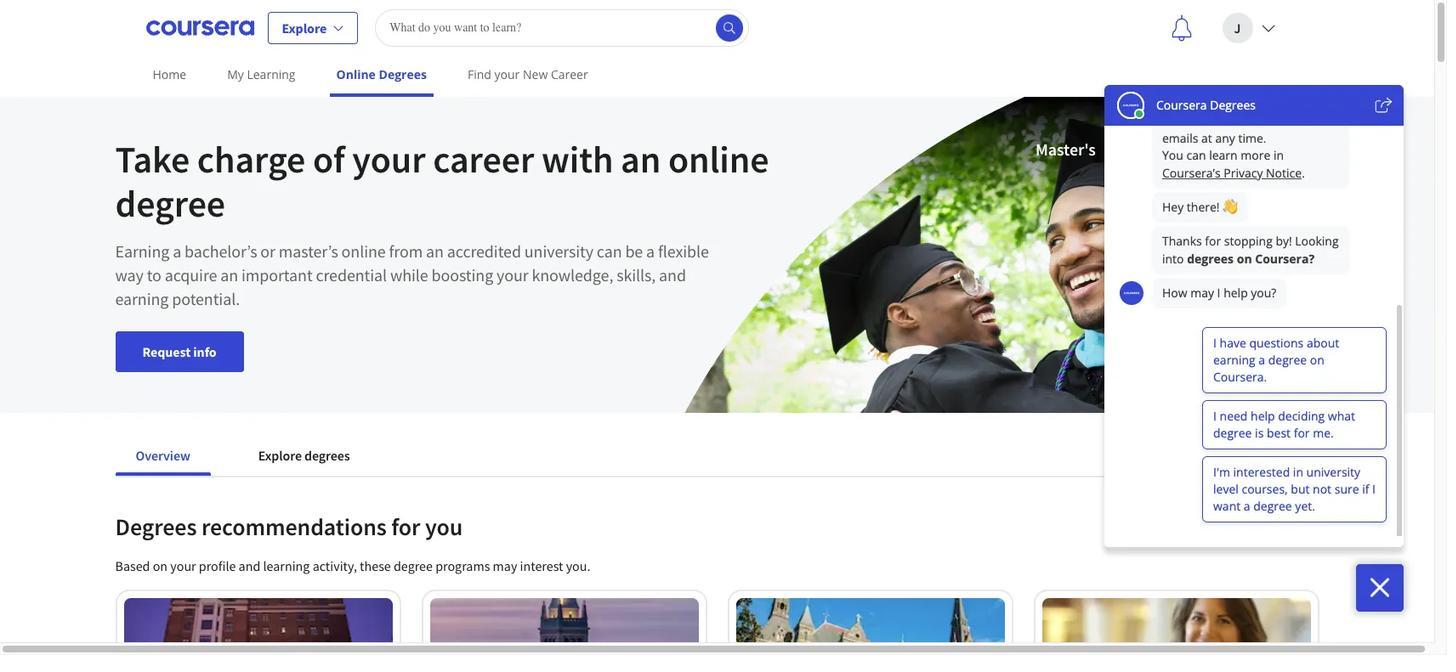 Task type: vqa. For each thing, say whether or not it's contained in the screenshot.
fourth courses from right
no



Task type: describe. For each thing, give the bounding box(es) containing it.
acquire
[[165, 265, 217, 286]]

on
[[153, 558, 168, 575]]

1 vertical spatial an
[[426, 241, 444, 262]]

programs
[[436, 558, 490, 575]]

coursera image
[[146, 14, 254, 41]]

take
[[115, 136, 190, 183]]

may
[[493, 558, 517, 575]]

interest
[[520, 558, 564, 575]]

learning
[[247, 66, 296, 83]]

for
[[392, 512, 421, 543]]

credential
[[316, 265, 387, 286]]

boosting
[[432, 265, 493, 286]]

skills,
[[617, 265, 656, 286]]

can
[[597, 241, 622, 262]]

based
[[115, 558, 150, 575]]

j
[[1235, 19, 1241, 36]]

accredited
[[447, 241, 521, 262]]

or
[[261, 241, 276, 262]]

bachelor's
[[185, 241, 257, 262]]

request info button
[[115, 332, 244, 373]]

postgraduate
[[1213, 139, 1310, 160]]

overview button
[[115, 436, 211, 476]]

with
[[542, 136, 614, 183]]

online
[[336, 66, 376, 83]]

overview
[[136, 447, 190, 464]]

you
[[425, 512, 463, 543]]

online inside earning a bachelor's or master's online from an accredited university can be a flexible way to acquire an important credential while boosting your knowledge, skills, and earning potential.
[[342, 241, 386, 262]]

activity,
[[313, 558, 357, 575]]

2 a from the left
[[647, 241, 655, 262]]

master's
[[1036, 139, 1096, 160]]

explore degrees
[[258, 447, 350, 464]]

j button
[[1209, 0, 1289, 55]]

profile
[[199, 558, 236, 575]]

explore for explore
[[282, 19, 327, 36]]

of
[[313, 136, 345, 183]]

you.
[[566, 558, 591, 575]]

career
[[433, 136, 534, 183]]

flexible
[[658, 241, 709, 262]]

postgraduate link
[[1213, 138, 1310, 162]]

master's link
[[1036, 138, 1096, 162]]

take charge of your career with an online degree
[[115, 136, 769, 227]]

degrees recommendations for you
[[115, 512, 463, 543]]

be
[[626, 241, 643, 262]]

learning
[[263, 558, 310, 575]]



Task type: locate. For each thing, give the bounding box(es) containing it.
and down flexible
[[659, 265, 686, 286]]

1 horizontal spatial degrees
[[379, 66, 427, 83]]

0 horizontal spatial a
[[173, 241, 181, 262]]

my learning link
[[220, 55, 302, 94]]

degrees inside 'link'
[[379, 66, 427, 83]]

your inside the take charge of your career with an online degree
[[352, 136, 426, 183]]

1 vertical spatial degree
[[394, 558, 433, 575]]

0 vertical spatial explore
[[282, 19, 327, 36]]

online degrees
[[336, 66, 427, 83]]

0 vertical spatial degrees
[[379, 66, 427, 83]]

explore for explore degrees
[[258, 447, 302, 464]]

0 horizontal spatial degree
[[115, 180, 225, 227]]

my
[[227, 66, 244, 83]]

What do you want to learn? text field
[[375, 9, 750, 46]]

degrees
[[305, 447, 350, 464]]

an right with on the top left
[[621, 136, 661, 183]]

0 horizontal spatial and
[[239, 558, 261, 575]]

your down accredited
[[497, 265, 529, 286]]

your right on on the left bottom
[[170, 558, 196, 575]]

1 horizontal spatial and
[[659, 265, 686, 286]]

1 vertical spatial degrees
[[115, 512, 197, 543]]

to
[[147, 265, 161, 286]]

find your new career link
[[461, 55, 595, 94]]

online degrees link
[[330, 55, 434, 97]]

0 horizontal spatial online
[[342, 241, 386, 262]]

0 vertical spatial an
[[621, 136, 661, 183]]

degrees up on on the left bottom
[[115, 512, 197, 543]]

explore degrees button
[[238, 436, 370, 476]]

your right find
[[495, 66, 520, 83]]

an
[[621, 136, 661, 183], [426, 241, 444, 262], [221, 265, 238, 286]]

find your new career
[[468, 66, 588, 83]]

1 horizontal spatial online
[[669, 136, 769, 183]]

degrees right online
[[379, 66, 427, 83]]

find
[[468, 66, 492, 83]]

and inside earning a bachelor's or master's online from an accredited university can be a flexible way to acquire an important credential while boosting your knowledge, skills, and earning potential.
[[659, 265, 686, 286]]

recommendations
[[202, 512, 387, 543]]

while
[[390, 265, 428, 286]]

1 vertical spatial and
[[239, 558, 261, 575]]

earning
[[115, 241, 169, 262]]

bachelor's
[[1117, 139, 1193, 160]]

potential.
[[172, 288, 240, 310]]

charge
[[197, 136, 306, 183]]

your
[[495, 66, 520, 83], [352, 136, 426, 183], [497, 265, 529, 286], [170, 558, 196, 575]]

earning a bachelor's or master's online from an accredited university can be a flexible way to acquire an important credential while boosting your knowledge, skills, and earning potential.
[[115, 241, 709, 310]]

None search field
[[375, 9, 750, 46]]

0 horizontal spatial degrees
[[115, 512, 197, 543]]

from
[[389, 241, 423, 262]]

an inside the take charge of your career with an online degree
[[621, 136, 661, 183]]

explore inside dropdown button
[[282, 19, 327, 36]]

request info
[[142, 344, 217, 361]]

a
[[173, 241, 181, 262], [647, 241, 655, 262]]

explore left degrees
[[258, 447, 302, 464]]

degree up the earning
[[115, 180, 225, 227]]

1 a from the left
[[173, 241, 181, 262]]

online
[[669, 136, 769, 183], [342, 241, 386, 262]]

tab list containing overview
[[115, 436, 398, 476]]

knowledge,
[[532, 265, 614, 286]]

and
[[659, 265, 686, 286], [239, 558, 261, 575]]

an down bachelor's
[[221, 265, 238, 286]]

degree inside the take charge of your career with an online degree
[[115, 180, 225, 227]]

bachelor's link
[[1117, 138, 1193, 162]]

info
[[193, 344, 217, 361]]

based on your profile and learning activity, these degree programs may interest you.
[[115, 558, 591, 575]]

a right be
[[647, 241, 655, 262]]

1 vertical spatial online
[[342, 241, 386, 262]]

career
[[551, 66, 588, 83]]

degree
[[115, 180, 225, 227], [394, 558, 433, 575]]

a up acquire
[[173, 241, 181, 262]]

master's
[[279, 241, 338, 262]]

an right the from
[[426, 241, 444, 262]]

degree right these
[[394, 558, 433, 575]]

degrees
[[379, 66, 427, 83], [115, 512, 197, 543]]

new
[[523, 66, 548, 83]]

2 horizontal spatial an
[[621, 136, 661, 183]]

your inside earning a bachelor's or master's online from an accredited university can be a flexible way to acquire an important credential while boosting your knowledge, skills, and earning potential.
[[497, 265, 529, 286]]

explore button
[[268, 11, 358, 44]]

1 horizontal spatial degree
[[394, 558, 433, 575]]

1 horizontal spatial an
[[426, 241, 444, 262]]

1 horizontal spatial a
[[647, 241, 655, 262]]

way
[[115, 265, 144, 286]]

degree for based on your profile and learning activity, these degree programs may interest you.
[[394, 558, 433, 575]]

request
[[142, 344, 191, 361]]

and right profile
[[239, 558, 261, 575]]

my learning
[[227, 66, 296, 83]]

online inside the take charge of your career with an online degree
[[669, 136, 769, 183]]

0 vertical spatial and
[[659, 265, 686, 286]]

explore
[[282, 19, 327, 36], [258, 447, 302, 464]]

important
[[242, 265, 313, 286]]

tab list
[[115, 436, 398, 476]]

your right of
[[352, 136, 426, 183]]

earning
[[115, 288, 169, 310]]

home
[[153, 66, 186, 83]]

0 horizontal spatial an
[[221, 265, 238, 286]]

explore up learning
[[282, 19, 327, 36]]

explore inside button
[[258, 447, 302, 464]]

these
[[360, 558, 391, 575]]

0 vertical spatial online
[[669, 136, 769, 183]]

home link
[[146, 55, 193, 94]]

2 vertical spatial an
[[221, 265, 238, 286]]

0 vertical spatial degree
[[115, 180, 225, 227]]

degree for take charge of your career with an online degree
[[115, 180, 225, 227]]

1 vertical spatial explore
[[258, 447, 302, 464]]

university
[[525, 241, 594, 262]]



